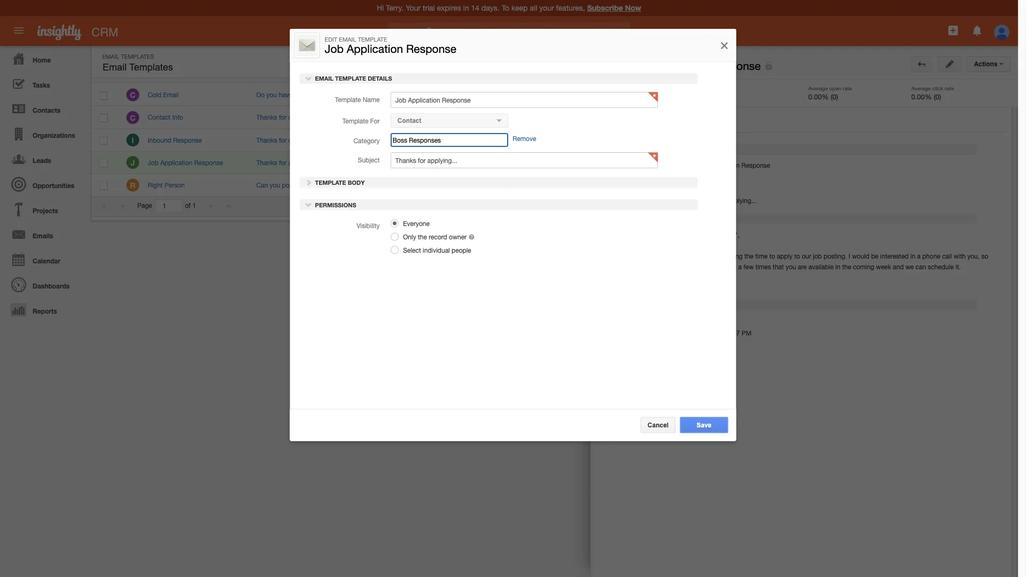 Task type: vqa. For each thing, say whether or not it's contained in the screenshot.
the Category 'link'
no



Task type: locate. For each thing, give the bounding box(es) containing it.
nov- inside 'i' row
[[752, 136, 766, 144]]

thanks inside 'i' row
[[256, 136, 277, 144]]

none field inside job application response dialog
[[391, 133, 508, 147]]

1 horizontal spatial time
[[755, 252, 768, 260]]

turtle inside 'i' row
[[381, 136, 396, 144]]

sales cell down subject text field
[[465, 174, 546, 197]]

1 vertical spatial 16-
[[743, 159, 752, 166]]

(0) down open
[[831, 92, 838, 101]]

1 rate from the left
[[843, 85, 852, 91]]

home link
[[3, 46, 86, 71]]

name up cold
[[148, 69, 165, 76]]

0 vertical spatial in
[[911, 252, 916, 260]]

categories
[[914, 97, 952, 104]]

0 vertical spatial 16-
[[743, 136, 752, 144]]

0 horizontal spatial average
[[809, 85, 828, 91]]

0 vertical spatial applying...
[[288, 159, 318, 166]]

1 vertical spatial a
[[738, 263, 742, 271]]

time up times
[[755, 252, 768, 260]]

thanks up please
[[693, 252, 714, 260]]

average inside average click rate 0.00% (0)
[[912, 85, 931, 91]]

details
[[368, 75, 392, 82], [671, 146, 695, 153]]

template inside row
[[553, 69, 581, 76]]

applying... up *|firstname|*,
[[727, 197, 757, 205]]

info
[[172, 114, 183, 121]]

terry turtle link for thanks for connecting
[[365, 114, 396, 121]]

only the record owner
[[403, 233, 468, 241]]

0 vertical spatial category
[[473, 69, 501, 76]]

0 vertical spatial time
[[294, 91, 306, 99]]

23 for i
[[766, 136, 773, 144]]

16- for i
[[743, 136, 752, 144]]

pm inside "j" row
[[790, 159, 799, 166]]

16-nov-23 3:07 pm for i
[[743, 136, 799, 144]]

(0) inside average open rate 0.00% (0)
[[831, 92, 838, 101]]

template for up 0% in the top right of the page
[[647, 174, 684, 181]]

subject down 0% in the top right of the page
[[662, 197, 684, 205]]

16-nov-23 3:07 pm inside 'i' row
[[743, 136, 799, 144]]

None checkbox
[[100, 136, 108, 145], [100, 159, 108, 168], [100, 136, 108, 145], [100, 159, 108, 168]]

0 vertical spatial sales cell
[[465, 84, 546, 106]]

row group
[[91, 84, 855, 197]]

terry for thanks for applying...
[[365, 159, 379, 166]]

navigation
[[0, 46, 86, 322]]

sales cell for c
[[465, 84, 546, 106]]

refresh list image
[[740, 58, 750, 65]]

a up can
[[917, 252, 921, 260]]

0 horizontal spatial contact
[[148, 114, 171, 121]]

1 c row from the top
[[91, 84, 855, 106]]

None field
[[391, 133, 508, 147]]

row containing name
[[91, 63, 854, 83]]

0 vertical spatial 16-nov-23 3:07 pm
[[743, 136, 799, 144]]

in down posting.
[[836, 263, 841, 271]]

turtle inside "j" row
[[381, 159, 396, 166]]

2 horizontal spatial contact
[[554, 181, 577, 189]]

sales for c
[[476, 92, 491, 99]]

for for i
[[279, 136, 287, 144]]

do you have time to connect? link
[[256, 91, 342, 99]]

template name
[[335, 96, 380, 103], [639, 162, 684, 169]]

sales down general on the left top of the page
[[476, 137, 491, 144]]

0 horizontal spatial in
[[836, 263, 841, 271]]

1 vertical spatial c
[[130, 113, 136, 122]]

0 horizontal spatial category
[[354, 137, 380, 144]]

1 vertical spatial name
[[363, 96, 380, 103]]

1 horizontal spatial i
[[849, 252, 851, 260]]

2 0.00% from the left
[[912, 92, 932, 101]]

thanks for applying...
[[256, 159, 318, 166], [695, 197, 757, 205]]

name up 0% in the top right of the page
[[667, 162, 684, 169]]

2 vertical spatial pm
[[742, 329, 752, 337]]

0 horizontal spatial (0)
[[831, 92, 838, 101]]

3 turtle from the top
[[381, 136, 396, 144]]

average left open
[[809, 85, 828, 91]]

0 vertical spatial c
[[130, 91, 136, 99]]

1 terry from the top
[[365, 91, 379, 99]]

job right email template image
[[629, 59, 648, 72]]

nov- for i
[[752, 136, 766, 144]]

0 vertical spatial template for
[[342, 117, 380, 125]]

times
[[756, 263, 771, 271]]

c row
[[91, 84, 855, 106], [91, 106, 855, 129]]

1 vertical spatial details
[[671, 146, 695, 153]]

details up "0%" cell
[[671, 146, 695, 153]]

sales inside 'i' row
[[476, 137, 491, 144]]

1 terry turtle from the top
[[365, 91, 396, 99]]

template name down owner
[[335, 96, 380, 103]]

inbound response
[[148, 136, 202, 144]]

0 vertical spatial thanks for applying...
[[256, 159, 318, 166]]

1 16-nov-23 3:07 pm cell from the top
[[734, 129, 828, 152]]

the down posting.
[[842, 263, 851, 271]]

1 horizontal spatial for
[[675, 174, 684, 181]]

average click rate 0.00% (0)
[[912, 85, 954, 101]]

organizations link
[[3, 121, 86, 146]]

few
[[744, 263, 754, 271]]

1 horizontal spatial in
[[911, 252, 916, 260]]

subject up body
[[358, 156, 380, 164]]

terry for do you have time to connect?
[[365, 91, 379, 99]]

navigation containing home
[[0, 46, 86, 322]]

2 vertical spatial 16-
[[695, 329, 705, 337]]

3:07 inside "j" row
[[775, 159, 788, 166]]

thanks inside "j" row
[[256, 159, 277, 166]]

application inside edit email template job application response
[[347, 42, 403, 55]]

1 horizontal spatial details
[[671, 146, 695, 153]]

1 horizontal spatial template name
[[639, 162, 684, 169]]

data processing addendum
[[687, 252, 768, 259]]

3:07 inside 'i' row
[[775, 136, 788, 144]]

2 vertical spatial name
[[667, 162, 684, 169]]

job right the 'j' link
[[148, 159, 159, 166]]

0 vertical spatial for
[[370, 117, 380, 125]]

name inside row
[[148, 69, 165, 76]]

1 0.00% from the left
[[809, 92, 829, 101]]

Search this list... text field
[[607, 53, 728, 69]]

data
[[687, 252, 701, 259]]

nov-
[[752, 136, 766, 144], [752, 159, 766, 166], [705, 329, 719, 337]]

2 vertical spatial category
[[658, 185, 684, 193]]

you left are
[[786, 263, 796, 271]]

1 vertical spatial pm
[[790, 159, 799, 166]]

of
[[185, 202, 191, 209]]

recycle
[[872, 68, 900, 75]]

1 c from the top
[[130, 91, 136, 99]]

16-
[[743, 136, 752, 144], [743, 159, 752, 166], [695, 329, 705, 337]]

for left "contact"
[[675, 174, 684, 181]]

the right chevron right image
[[317, 181, 326, 189]]

2 vertical spatial 23
[[719, 329, 726, 337]]

job application response up "contact"
[[695, 162, 770, 169]]

2 c link from the top
[[126, 111, 139, 124]]

terry inside "j" row
[[365, 159, 379, 166]]

1 vertical spatial thanks for applying...
[[695, 197, 757, 205]]

1 horizontal spatial email template details
[[616, 146, 695, 153]]

1 c link from the top
[[126, 89, 139, 101]]

c link left cold
[[126, 89, 139, 101]]

Subject text field
[[391, 152, 658, 168]]

thanks for i
[[256, 136, 277, 144]]

cold
[[148, 91, 161, 99]]

average left click
[[912, 85, 931, 91]]

none radio inside job application response dialog
[[391, 233, 399, 241]]

0 vertical spatial 23
[[766, 136, 773, 144]]

email template details up 0% in the top right of the page
[[616, 146, 695, 153]]

Search all data.... text field
[[420, 22, 631, 42]]

sales cell
[[465, 84, 546, 106], [465, 129, 546, 152], [465, 174, 546, 197]]

nov- inside "j" row
[[752, 159, 766, 166]]

turtle inside r row
[[381, 181, 396, 189]]

job up "contact"
[[695, 162, 706, 169]]

sales cell up subject text field
[[465, 129, 546, 152]]

cell
[[654, 84, 734, 106], [734, 84, 828, 106], [546, 106, 654, 129], [654, 106, 734, 129], [734, 106, 828, 129], [828, 106, 855, 129], [546, 129, 654, 152], [654, 129, 734, 152], [91, 152, 118, 174], [465, 152, 546, 174], [546, 152, 654, 174], [654, 152, 734, 174], [734, 174, 828, 197], [828, 174, 855, 197]]

applying... up chevron right image
[[288, 159, 318, 166]]

job application response link
[[148, 159, 228, 166]]

3 terry turtle from the top
[[365, 136, 396, 144]]

details inside job application response dialog
[[368, 75, 392, 82]]

2 terry from the top
[[365, 114, 379, 121]]

job application response
[[629, 59, 761, 72], [148, 159, 223, 166], [695, 162, 770, 169]]

template for inside job application response dialog
[[342, 117, 380, 125]]

the right only
[[418, 233, 427, 241]]

h
[[864, 140, 868, 147]]

1 vertical spatial template name
[[639, 162, 684, 169]]

0 vertical spatial i
[[132, 136, 134, 145]]

category inside row
[[473, 69, 501, 76]]

average for average open rate 0.00% (0)
[[809, 85, 828, 91]]

terry turtle link
[[365, 91, 396, 99], [365, 114, 396, 121], [365, 136, 396, 144], [365, 159, 396, 166], [365, 181, 396, 189]]

(0) down click
[[934, 92, 941, 101]]

for up suggest
[[716, 252, 724, 260]]

23
[[766, 136, 773, 144], [766, 159, 773, 166], [719, 329, 726, 337]]

1 vertical spatial hiring
[[695, 185, 712, 193]]

0 vertical spatial pm
[[790, 136, 799, 144]]

all link
[[388, 23, 420, 42]]

time right have
[[294, 91, 306, 99]]

16- inside "j" row
[[743, 159, 752, 166]]

2 c from the top
[[130, 113, 136, 122]]

1 horizontal spatial subject
[[662, 197, 684, 205]]

c row up general on the left top of the page
[[91, 84, 855, 106]]

tasks
[[33, 81, 50, 89]]

thanks up the can
[[256, 159, 277, 166]]

you inside thanks for taking the time to apply to our job posting. i would be interested in a phone call with you, so please suggest a few times that you are available in the coming week and we can schedule it.
[[786, 263, 796, 271]]

terry turtle link inside "j" row
[[365, 159, 396, 166]]

0% cell
[[654, 174, 734, 197]]

1 horizontal spatial contact
[[398, 117, 421, 124]]

0 horizontal spatial applying...
[[288, 159, 318, 166]]

1 sales cell from the top
[[465, 84, 546, 106]]

1 horizontal spatial rate
[[945, 85, 954, 91]]

new email template link
[[905, 53, 980, 69]]

0 horizontal spatial rate
[[843, 85, 852, 91]]

4 terry turtle link from the top
[[365, 159, 396, 166]]

0 vertical spatial 3:07
[[775, 136, 788, 144]]

c row up "j" row
[[91, 106, 855, 129]]

for left connecting
[[279, 114, 287, 121]]

subject
[[358, 156, 380, 164], [662, 197, 684, 205]]

owner
[[365, 69, 385, 76]]

the up few
[[745, 252, 754, 260]]

thanks up thanks for applying... 'link'
[[256, 136, 277, 144]]

0 horizontal spatial for
[[370, 117, 380, 125]]

name down owner
[[363, 96, 380, 103]]

android app link
[[423, 252, 468, 259]]

be
[[871, 252, 879, 260]]

c for contact info
[[130, 113, 136, 122]]

general cell
[[465, 106, 546, 129]]

cancel button
[[641, 417, 676, 433]]

1 (0) from the left
[[831, 92, 838, 101]]

terry for thanks for connecting
[[365, 114, 379, 121]]

to right me
[[309, 181, 315, 189]]

c link up i link
[[126, 111, 139, 124]]

select
[[403, 247, 421, 254]]

i left would
[[849, 252, 851, 260]]

5 terry turtle link from the top
[[365, 181, 396, 189]]

average inside average open rate 0.00% (0)
[[809, 85, 828, 91]]

type
[[583, 69, 597, 76]]

suggest
[[714, 263, 737, 271]]

c left cold
[[130, 91, 136, 99]]

rate inside average open rate 0.00% (0)
[[843, 85, 852, 91]]

home
[[33, 56, 51, 64]]

i up the 'j' link
[[132, 136, 134, 145]]

for left "contacting"
[[279, 136, 287, 144]]

16- inside 'i' row
[[743, 136, 752, 144]]

dashboards link
[[3, 272, 86, 297]]

calendar link
[[3, 247, 86, 272]]

16-nov-23 3:07 pm inside "j" row
[[743, 159, 799, 166]]

4 terry from the top
[[365, 159, 379, 166]]

leads
[[33, 157, 51, 164]]

for
[[370, 117, 380, 125], [675, 174, 684, 181]]

16-nov-23 3:07 pm cell
[[734, 129, 828, 152], [734, 152, 828, 174]]

1 vertical spatial category
[[354, 137, 380, 144]]

terry turtle link for thanks for applying...
[[365, 159, 396, 166]]

4 terry turtle from the top
[[365, 159, 396, 166]]

terry turtle link inside r row
[[365, 181, 396, 189]]

c link for cold email
[[126, 89, 139, 101]]

all
[[398, 28, 407, 36]]

2 c row from the top
[[91, 106, 855, 129]]

2 terry turtle link from the top
[[365, 114, 396, 121]]

sales cell up general on the left top of the page
[[465, 84, 546, 106]]

1 horizontal spatial a
[[917, 252, 921, 260]]

save button
[[680, 417, 728, 433]]

terry inside 'i' row
[[365, 136, 379, 144]]

you right do
[[266, 91, 277, 99]]

(0) for average open rate 0.00% (0)
[[831, 92, 838, 101]]

(0) for average click rate 0.00% (0)
[[934, 92, 941, 101]]

2 terry turtle from the top
[[365, 114, 396, 121]]

1 vertical spatial time
[[755, 252, 768, 260]]

23 inside "j" row
[[766, 159, 773, 166]]

1 terry turtle link from the top
[[365, 91, 396, 99]]

1 turtle from the top
[[381, 91, 396, 99]]

0 vertical spatial template name
[[335, 96, 380, 103]]

hiring
[[877, 141, 894, 148], [695, 185, 712, 193]]

2 16-nov-23 3:07 pm cell from the top
[[734, 152, 828, 174]]

1 vertical spatial in
[[836, 263, 841, 271]]

sales inside sales link
[[877, 127, 892, 134]]

1 horizontal spatial 0.00%
[[912, 92, 932, 101]]

1 horizontal spatial name
[[363, 96, 380, 103]]

0 vertical spatial nov-
[[752, 136, 766, 144]]

thanks for applying... up the point
[[256, 159, 318, 166]]

None radio
[[391, 219, 399, 227], [391, 246, 399, 254], [391, 219, 399, 227], [391, 246, 399, 254]]

1 vertical spatial nov-
[[752, 159, 766, 166]]

1 vertical spatial 23
[[766, 159, 773, 166]]

android
[[432, 252, 454, 259]]

pm for i
[[790, 136, 799, 144]]

0 horizontal spatial template name
[[335, 96, 380, 103]]

right person
[[148, 181, 185, 189]]

you inside the c row
[[266, 91, 277, 99]]

terry turtle link for thanks for contacting us.
[[365, 136, 396, 144]]

email templates email templates
[[102, 53, 173, 73]]

in up we
[[911, 252, 916, 260]]

turtle
[[381, 91, 396, 99], [381, 114, 396, 121], [381, 136, 396, 144], [381, 159, 396, 166], [381, 181, 396, 189]]

2 turtle from the top
[[381, 114, 396, 121]]

terry turtle for thanks for contacting us.
[[365, 136, 396, 144]]

job
[[813, 252, 822, 260]]

email template details inside job application response dialog
[[314, 75, 392, 82]]

rate for average open rate 0.00% (0)
[[843, 85, 852, 91]]

reports
[[33, 307, 57, 315]]

r link
[[126, 179, 139, 192]]

0 horizontal spatial 0.00%
[[809, 92, 829, 101]]

template name up 0% in the top right of the page
[[639, 162, 684, 169]]

turtle for thanks for applying...
[[381, 159, 396, 166]]

None checkbox
[[99, 68, 107, 77], [100, 91, 108, 100], [100, 114, 108, 122], [100, 182, 108, 190], [99, 68, 107, 77], [100, 91, 108, 100], [100, 114, 108, 122], [100, 182, 108, 190]]

thanks for applying... link
[[256, 159, 318, 166]]

blog
[[378, 252, 392, 259]]

1 average from the left
[[809, 85, 828, 91]]

job application response down inbound response link
[[148, 159, 223, 166]]

j
[[131, 158, 135, 167]]

1 horizontal spatial average
[[912, 85, 931, 91]]

contact inside cell
[[554, 181, 577, 189]]

the
[[317, 181, 326, 189], [418, 233, 427, 241], [745, 252, 754, 260], [842, 263, 851, 271]]

thanks inside the c row
[[256, 114, 277, 121]]

1 horizontal spatial applying...
[[727, 197, 757, 205]]

pm inside 'i' row
[[790, 136, 799, 144]]

cancel
[[648, 421, 669, 429]]

rate inside average click rate 0.00% (0)
[[945, 85, 954, 91]]

rate right open
[[843, 85, 852, 91]]

email template
[[629, 53, 678, 60]]

0 vertical spatial subject
[[358, 156, 380, 164]]

0 horizontal spatial subject
[[358, 156, 380, 164]]

23 for j
[[766, 159, 773, 166]]

0 vertical spatial hiring
[[877, 141, 894, 148]]

name inside job application response dialog
[[363, 96, 380, 103]]

hiring down sales link
[[877, 141, 894, 148]]

subject inside job application response dialog
[[358, 156, 380, 164]]

23 inside 'i' row
[[766, 136, 773, 144]]

1 vertical spatial 3:07
[[775, 159, 788, 166]]

thanks
[[256, 114, 277, 121], [256, 136, 277, 144], [256, 159, 277, 166], [695, 197, 716, 205], [693, 252, 714, 260]]

thanks for c
[[256, 114, 277, 121]]

16- for j
[[743, 159, 752, 166]]

for up the point
[[279, 159, 287, 166]]

2 rate from the left
[[945, 85, 954, 91]]

1 vertical spatial 16-nov-23 3:07 pm
[[743, 159, 799, 166]]

2 vertical spatial sales cell
[[465, 174, 546, 197]]

c for cold email
[[130, 91, 136, 99]]

3:07 for i
[[775, 136, 788, 144]]

crm
[[92, 25, 118, 39]]

time inside thanks for taking the time to apply to our job posting. i would be interested in a phone call with you, so please suggest a few times that you are available in the coming week and we can schedule it.
[[755, 252, 768, 260]]

c link
[[126, 89, 139, 101], [126, 111, 139, 124]]

for down owner
[[370, 117, 380, 125]]

1 vertical spatial c link
[[126, 111, 139, 124]]

0 horizontal spatial thanks for applying...
[[256, 159, 318, 166]]

a left few
[[738, 263, 742, 271]]

16-nov-23 3:07 pm cell for j
[[734, 152, 828, 174]]

4 turtle from the top
[[381, 159, 396, 166]]

contacting
[[288, 136, 319, 144]]

0.00% inside average open rate 0.00% (0)
[[809, 92, 829, 101]]

0 horizontal spatial a
[[738, 263, 742, 271]]

terry turtle inside 'i' row
[[365, 136, 396, 144]]

for inside "j" row
[[279, 159, 287, 166]]

i inside thanks for taking the time to apply to our job posting. i would be interested in a phone call with you, so please suggest a few times that you are available in the coming week and we can schedule it.
[[849, 252, 851, 260]]

details down edit email template job application response
[[368, 75, 392, 82]]

template name inside job application response dialog
[[335, 96, 380, 103]]

0 vertical spatial email template details
[[314, 75, 392, 82]]

thanks down do
[[256, 114, 277, 121]]

call
[[942, 252, 952, 260]]

response inside "j" row
[[194, 159, 223, 166]]

3 terry turtle link from the top
[[365, 136, 396, 144]]

i row
[[91, 129, 855, 152]]

email inside edit email template job application response
[[339, 36, 356, 43]]

rate right click
[[945, 85, 954, 91]]

sales up hiring link
[[877, 127, 892, 134]]

1 vertical spatial sales cell
[[465, 129, 546, 152]]

c up i link
[[130, 113, 136, 122]]

sales inside r row
[[476, 182, 491, 189]]

hiring link
[[870, 140, 896, 148]]

0 vertical spatial you
[[266, 91, 277, 99]]

for inside job application response dialog
[[370, 117, 380, 125]]

us.
[[321, 136, 329, 144]]

hi *|firstname|*,
[[693, 231, 740, 239]]

5 terry from the top
[[365, 181, 379, 189]]

terry turtle inside "j" row
[[365, 159, 396, 166]]

0 horizontal spatial name
[[148, 69, 165, 76]]

0 vertical spatial name
[[148, 69, 165, 76]]

2 sales cell from the top
[[465, 129, 546, 152]]

None radio
[[391, 233, 399, 241]]

email template details up connect?
[[314, 75, 392, 82]]

3 terry from the top
[[365, 136, 379, 144]]

2 average from the left
[[912, 85, 931, 91]]

0 vertical spatial c link
[[126, 89, 139, 101]]

are
[[798, 263, 807, 271]]

3 sales cell from the top
[[465, 174, 546, 197]]

you right the can
[[270, 181, 280, 189]]

0 horizontal spatial details
[[368, 75, 392, 82]]

email template image
[[601, 52, 622, 73]]

template for down owner
[[342, 117, 380, 125]]

5 turtle from the top
[[381, 181, 396, 189]]

0 horizontal spatial i
[[132, 136, 134, 145]]

1 horizontal spatial (0)
[[934, 92, 941, 101]]

1 horizontal spatial category
[[473, 69, 501, 76]]

i inside i link
[[132, 136, 134, 145]]

templates
[[121, 53, 154, 60], [129, 62, 173, 73]]

for inside 'i' row
[[279, 136, 287, 144]]

0.00% inside average click rate 0.00% (0)
[[912, 92, 932, 101]]

emails link
[[3, 222, 86, 247]]

have
[[279, 91, 292, 99]]

2 (0) from the left
[[934, 92, 941, 101]]

calendar
[[33, 257, 60, 265]]

1 horizontal spatial hiring
[[877, 141, 894, 148]]

1 vertical spatial i
[[849, 252, 851, 260]]

1 vertical spatial template for
[[647, 174, 684, 181]]

contact inside button
[[398, 117, 421, 124]]

hiring down "contact"
[[695, 185, 712, 193]]

sales down "j" row
[[476, 182, 491, 189]]

(0) inside average click rate 0.00% (0)
[[934, 92, 941, 101]]

job up connect?
[[325, 42, 344, 55]]

terry turtle for do you have time to connect?
[[365, 91, 396, 99]]

thanks for applying... down "contact"
[[695, 197, 757, 205]]

sales up general on the left top of the page
[[476, 92, 491, 99]]

row
[[91, 63, 854, 83]]

save
[[697, 421, 712, 429]]

job
[[325, 42, 344, 55], [629, 59, 648, 72], [148, 159, 159, 166], [695, 162, 706, 169]]

created
[[742, 69, 766, 76]]

0 horizontal spatial email template details
[[314, 75, 392, 82]]

0 horizontal spatial template for
[[342, 117, 380, 125]]

leads link
[[3, 146, 86, 172]]

terry turtle
[[365, 91, 396, 99], [365, 114, 396, 121], [365, 136, 396, 144], [365, 159, 396, 166]]

sales cell for r
[[465, 174, 546, 197]]

in
[[911, 252, 916, 260], [836, 263, 841, 271]]

me
[[298, 181, 307, 189]]

you inside r row
[[270, 181, 280, 189]]



Task type: describe. For each thing, give the bounding box(es) containing it.
hi
[[693, 231, 699, 239]]

new email template
[[912, 58, 973, 65]]

1
[[192, 202, 196, 209]]

actions
[[974, 60, 1000, 68]]

2 vertical spatial 16-nov-23 3:07 pm
[[695, 329, 752, 337]]

terry turtle link for do you have time to connect?
[[365, 91, 396, 99]]

0 vertical spatial templates
[[121, 53, 154, 60]]

bin
[[902, 68, 912, 75]]

people
[[452, 247, 471, 254]]

created date
[[742, 69, 782, 76]]

date
[[768, 69, 782, 76]]

for for c
[[279, 114, 287, 121]]

show sidebar image
[[880, 58, 887, 65]]

right
[[148, 181, 163, 189]]

addendum
[[736, 252, 768, 259]]

pm for j
[[790, 159, 799, 166]]

you for do
[[266, 91, 277, 99]]

1 vertical spatial templates
[[129, 62, 173, 73]]

please
[[693, 263, 712, 271]]

actions button
[[967, 56, 1011, 72]]

taking
[[725, 252, 743, 260]]

person?
[[342, 181, 365, 189]]

terry turtle for thanks for applying...
[[365, 159, 396, 166]]

subscribe now link
[[587, 3, 641, 12]]

j row
[[91, 152, 855, 174]]

1 vertical spatial email template details
[[616, 146, 695, 153]]

response inside 'i' row
[[173, 136, 202, 144]]

sales link
[[870, 126, 895, 134]]

average open rate 0.00% (0)
[[809, 85, 852, 101]]

2 vertical spatial nov-
[[705, 329, 719, 337]]

phone
[[923, 252, 941, 260]]

0.00% for average click rate 0.00% (0)
[[912, 92, 932, 101]]

with
[[954, 252, 966, 260]]

job application response dialog
[[290, 29, 736, 441]]

16-nov-23 3:07 pm cell for i
[[734, 129, 828, 152]]

job application response down close image on the top right
[[629, 59, 761, 72]]

terry for thanks for contacting us.
[[365, 136, 379, 144]]

subscribe now
[[587, 3, 641, 12]]

turtle for do you have time to connect?
[[381, 91, 396, 99]]

chevron down image
[[305, 75, 312, 82]]

connect?
[[316, 91, 342, 99]]

opportunities
[[33, 182, 74, 189]]

projects
[[33, 207, 58, 214]]

owner
[[449, 233, 467, 241]]

0 horizontal spatial time
[[294, 91, 306, 99]]

thanks for connecting link
[[256, 114, 320, 121]]

contact button
[[391, 113, 508, 128]]

general
[[476, 114, 498, 121]]

job inside "j" row
[[148, 159, 159, 166]]

response inside edit email template job application response
[[406, 42, 457, 55]]

nov- for j
[[752, 159, 766, 166]]

1 horizontal spatial thanks for applying...
[[695, 197, 757, 205]]

of 1
[[185, 202, 196, 209]]

contact
[[697, 174, 727, 182]]

turtle for thanks for contacting us.
[[381, 136, 396, 144]]

subscribe
[[587, 3, 623, 12]]

new
[[912, 58, 925, 65]]

our
[[802, 252, 811, 260]]

j link
[[126, 156, 139, 169]]

click
[[933, 85, 943, 91]]

interested
[[880, 252, 909, 260]]

recycle bin
[[872, 68, 912, 75]]

available
[[809, 263, 834, 271]]

thanks down "0%" cell
[[695, 197, 716, 205]]

template body
[[314, 179, 365, 186]]

terry inside r row
[[365, 181, 379, 189]]

row group containing c
[[91, 84, 855, 197]]

you for can
[[270, 181, 280, 189]]

thanks for j
[[256, 159, 277, 166]]

do
[[256, 91, 265, 99]]

1 horizontal spatial template for
[[647, 174, 684, 181]]

rate for average click rate 0.00% (0)
[[945, 85, 954, 91]]

application inside "j" row
[[160, 159, 193, 166]]

contact cell
[[546, 174, 654, 197]]

Name text field
[[391, 92, 658, 108]]

edit
[[325, 36, 337, 43]]

email template categories
[[862, 97, 952, 104]]

lead
[[554, 91, 568, 99]]

contacts
[[33, 106, 60, 114]]

data processing addendum link
[[687, 252, 768, 259]]

reports link
[[3, 297, 86, 322]]

record permissions image
[[764, 59, 774, 72]]

recycle bin link
[[862, 68, 918, 75]]

contact for contact cell
[[554, 181, 577, 189]]

inbound
[[148, 136, 171, 144]]

body
[[348, 179, 365, 186]]

the inside r row
[[317, 181, 326, 189]]

2 horizontal spatial category
[[658, 185, 684, 193]]

now
[[625, 3, 641, 12]]

thanks for taking the time to apply to our job posting. i would be interested in a phone call with you, so please suggest a few times that you are available in the coming week and we can schedule it.
[[693, 252, 989, 271]]

for down "contact"
[[718, 197, 725, 205]]

it.
[[956, 263, 961, 271]]

cold email
[[148, 91, 179, 99]]

close image
[[719, 39, 730, 52]]

cold email link
[[148, 91, 184, 99]]

point
[[282, 181, 297, 189]]

1 vertical spatial subject
[[662, 197, 684, 205]]

rate
[[680, 69, 694, 76]]

thanks inside thanks for taking the time to apply to our job posting. i would be interested in a phone call with you, so please suggest a few times that you are available in the coming week and we can schedule it.
[[693, 252, 714, 260]]

r
[[130, 181, 135, 190]]

turtle for thanks for connecting
[[381, 114, 396, 121]]

for inside thanks for taking the time to apply to our job posting. i would be interested in a phone call with you, so please suggest a few times that you are available in the coming week and we can schedule it.
[[716, 252, 724, 260]]

job inside edit email template job application response
[[325, 42, 344, 55]]

edit email template job application response
[[325, 36, 457, 55]]

category inside job application response dialog
[[354, 137, 380, 144]]

open rate
[[662, 69, 694, 76]]

tasks link
[[3, 71, 86, 96]]

record
[[429, 233, 447, 241]]

contacts link
[[3, 96, 86, 121]]

person
[[165, 181, 185, 189]]

thanks for applying... inside "j" row
[[256, 159, 318, 166]]

to inside r row
[[309, 181, 315, 189]]

1 vertical spatial for
[[675, 174, 684, 181]]

apply
[[777, 252, 793, 260]]

lead cell
[[546, 84, 654, 106]]

0%
[[665, 182, 674, 189]]

blog link
[[378, 252, 392, 259]]

dashboards
[[33, 282, 70, 290]]

to up that
[[770, 252, 775, 260]]

c link for contact info
[[126, 111, 139, 124]]

2 vertical spatial 3:07
[[728, 329, 740, 337]]

organizations
[[33, 131, 75, 139]]

sales for i
[[476, 137, 491, 144]]

chevron right image
[[305, 179, 312, 186]]

to down chevron down image
[[308, 91, 314, 99]]

average for average click rate 0.00% (0)
[[912, 85, 931, 91]]

only
[[403, 233, 416, 241]]

0 horizontal spatial hiring
[[695, 185, 712, 193]]

2 horizontal spatial name
[[667, 162, 684, 169]]

visibility
[[357, 222, 380, 230]]

0
[[602, 92, 606, 101]]

r row
[[91, 174, 855, 197]]

sales for r
[[476, 182, 491, 189]]

3:07 for j
[[775, 159, 788, 166]]

can
[[256, 181, 268, 189]]

open
[[829, 85, 842, 91]]

notifications image
[[971, 24, 984, 37]]

template inside edit email template job application response
[[358, 36, 387, 43]]

applying... inside "j" row
[[288, 159, 318, 166]]

16-nov-23 3:07 pm for j
[[743, 159, 799, 166]]

and
[[893, 263, 904, 271]]

the inside job application response dialog
[[418, 233, 427, 241]]

individual
[[423, 247, 450, 254]]

thanks for contacting us.
[[256, 136, 329, 144]]

for for j
[[279, 159, 287, 166]]

this record will only be visible to its creator and administrators. image
[[468, 233, 475, 241]]

sales cell for i
[[465, 129, 546, 152]]

contact for contact info
[[148, 114, 171, 121]]

0.00% for average open rate 0.00% (0)
[[809, 92, 829, 101]]

job application response inside "j" row
[[148, 159, 223, 166]]

chevron down image
[[305, 201, 312, 208]]

0 vertical spatial a
[[917, 252, 921, 260]]

terry turtle for thanks for connecting
[[365, 114, 396, 121]]

to left 'our'
[[795, 252, 800, 260]]



